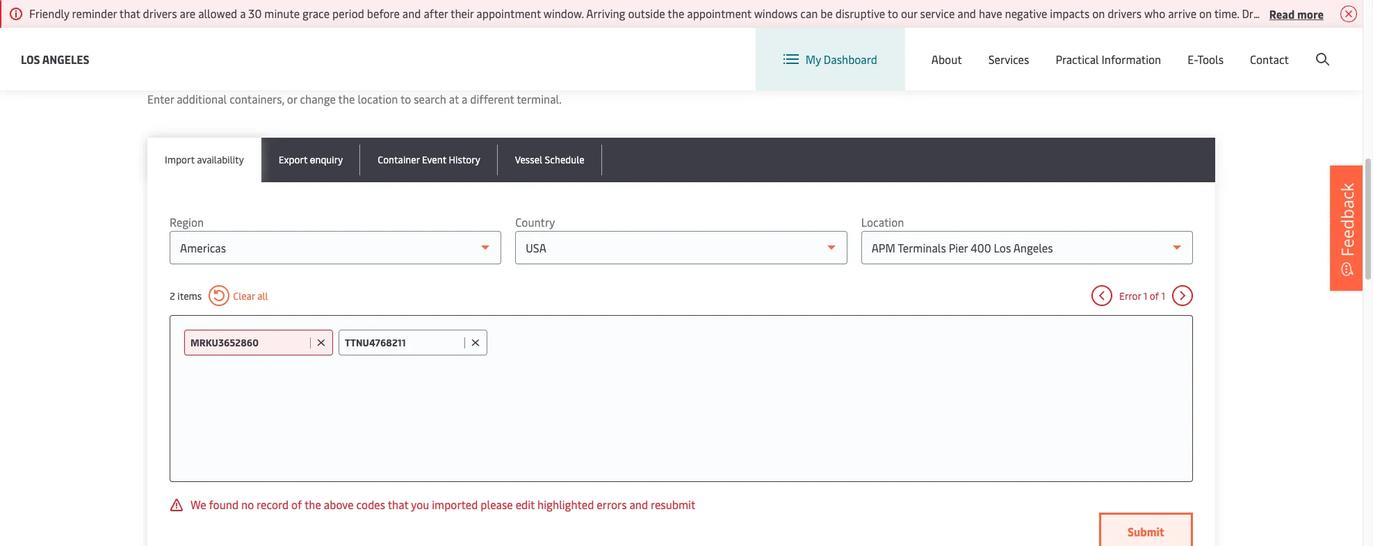 Task type: describe. For each thing, give the bounding box(es) containing it.
availability
[[197, 153, 244, 166]]

the for we found no record of the above codes that you imported please edit highlighted errors and resubmit
[[305, 497, 321, 512]]

0 vertical spatial location
[[1008, 40, 1051, 56]]

0 vertical spatial of
[[1150, 289, 1160, 302]]

arriving
[[587, 6, 626, 21]]

event
[[422, 153, 447, 166]]

2 arrive from the left
[[1304, 6, 1332, 21]]

create
[[1261, 41, 1294, 56]]

services button
[[989, 28, 1030, 90]]

contact button
[[1251, 28, 1290, 90]]

dashboard
[[824, 51, 878, 67]]

you
[[411, 497, 429, 512]]

container event history
[[378, 153, 481, 166]]

import availability
[[165, 153, 244, 166]]

error 1 of 1
[[1120, 289, 1166, 302]]

we
[[191, 497, 206, 512]]

all
[[258, 289, 268, 302]]

previous error image
[[1092, 285, 1113, 306]]

los angeles
[[21, 51, 89, 66]]

container event history button
[[361, 138, 498, 182]]

practical information
[[1056, 51, 1162, 67]]

global menu
[[1095, 41, 1159, 56]]

the for enter additional containers, or change the location to search at a different terminal.
[[338, 91, 355, 106]]

1 horizontal spatial and
[[630, 497, 648, 512]]

2 horizontal spatial that
[[1280, 6, 1301, 21]]

country
[[516, 214, 555, 230]]

1 appointment from the left
[[477, 6, 541, 21]]

period
[[333, 6, 364, 21]]

los angeles link
[[21, 50, 89, 68]]

practical information button
[[1056, 28, 1162, 90]]

0 horizontal spatial that
[[119, 6, 140, 21]]

2 1 from the left
[[1162, 289, 1166, 302]]

/
[[1254, 41, 1259, 56]]

grace
[[303, 6, 330, 21]]

windows
[[755, 6, 798, 21]]

above
[[324, 497, 354, 512]]

2 items
[[170, 289, 202, 302]]

our
[[902, 6, 918, 21]]

highlighted
[[538, 497, 594, 512]]

angeles
[[42, 51, 89, 66]]

time.
[[1215, 6, 1240, 21]]

different
[[470, 91, 515, 106]]

vessel schedule
[[515, 153, 585, 166]]

0 vertical spatial the
[[668, 6, 685, 21]]

menu
[[1130, 41, 1159, 56]]

еnquiry
[[310, 153, 343, 166]]

or
[[287, 91, 297, 106]]

feedback
[[1336, 183, 1359, 256]]

services
[[989, 51, 1030, 67]]

clear all button
[[209, 285, 268, 306]]

resubmit
[[651, 497, 696, 512]]

about button
[[932, 28, 963, 90]]

feedback button
[[1331, 165, 1366, 290]]

are
[[180, 6, 196, 21]]

information
[[1102, 51, 1162, 67]]

2 horizontal spatial and
[[958, 6, 977, 21]]

about
[[932, 51, 963, 67]]

record
[[257, 497, 289, 512]]

items
[[178, 289, 202, 302]]

container
[[378, 153, 420, 166]]

we found no record of the above codes that you imported please edit highlighted errors and resubmit
[[191, 497, 696, 512]]

e-
[[1188, 51, 1198, 67]]

enter
[[147, 91, 174, 106]]

can
[[801, 6, 818, 21]]

switch
[[972, 40, 1005, 56]]

error
[[1120, 289, 1142, 302]]

who
[[1145, 6, 1166, 21]]

2 drivers from the left
[[1108, 6, 1142, 21]]

login
[[1225, 41, 1252, 56]]

read more
[[1270, 6, 1325, 21]]

submit button
[[1100, 513, 1194, 546]]

next error image
[[1173, 285, 1194, 306]]

export еnquiry
[[279, 153, 343, 166]]

close alert image
[[1341, 6, 1358, 22]]

location
[[358, 91, 398, 106]]

disruptive
[[836, 6, 886, 21]]

0 horizontal spatial to
[[401, 91, 411, 106]]

clear
[[233, 289, 255, 302]]

vessel schedule button
[[498, 138, 602, 182]]

before
[[367, 6, 400, 21]]

1 on from the left
[[1093, 6, 1106, 21]]

30
[[249, 6, 262, 21]]

2 appointment from the left
[[687, 6, 752, 21]]

at
[[449, 91, 459, 106]]



Task type: locate. For each thing, give the bounding box(es) containing it.
e-tools button
[[1188, 28, 1224, 90]]

region
[[170, 214, 204, 230]]

a
[[240, 6, 246, 21], [462, 91, 468, 106]]

and right errors
[[630, 497, 648, 512]]

to
[[888, 6, 899, 21], [401, 91, 411, 106]]

1 vertical spatial to
[[401, 91, 411, 106]]

0 horizontal spatial on
[[1093, 6, 1106, 21]]

1 horizontal spatial arrive
[[1304, 6, 1332, 21]]

outside right the arriving on the top left
[[628, 6, 666, 21]]

their
[[451, 6, 474, 21]]

1 horizontal spatial that
[[388, 497, 409, 512]]

None text field
[[345, 336, 461, 349]]

0 horizontal spatial location
[[862, 214, 905, 230]]

tools
[[1198, 51, 1224, 67]]

2 vertical spatial the
[[305, 497, 321, 512]]

1 horizontal spatial outside
[[1335, 6, 1372, 21]]

and left after
[[403, 6, 421, 21]]

outside right more
[[1335, 6, 1372, 21]]

1 horizontal spatial a
[[462, 91, 468, 106]]

1 vertical spatial a
[[462, 91, 468, 106]]

import
[[165, 153, 195, 166]]

global menu button
[[1065, 27, 1172, 69]]

1 vertical spatial of
[[291, 497, 302, 512]]

appointment
[[477, 6, 541, 21], [687, 6, 752, 21]]

appointment left 'windows'
[[687, 6, 752, 21]]

change
[[300, 91, 336, 106]]

that right reminder
[[119, 6, 140, 21]]

export еnquiry button
[[261, 138, 361, 182]]

service
[[921, 6, 955, 21]]

a left the '30'
[[240, 6, 246, 21]]

1 horizontal spatial to
[[888, 6, 899, 21]]

impacts
[[1051, 6, 1090, 21]]

to left search
[[401, 91, 411, 106]]

0 horizontal spatial the
[[305, 497, 321, 512]]

enter additional containers, or change the location to search at a different terminal.
[[147, 91, 562, 106]]

on left "time."
[[1200, 6, 1213, 21]]

friendly reminder that drivers are allowed a 30 minute grace period before and after their appointment window. arriving outside the appointment windows can be disruptive to our service and have negative impacts on drivers who arrive on time. drivers that arrive outside 
[[29, 6, 1374, 21]]

0 vertical spatial a
[[240, 6, 246, 21]]

switch location
[[972, 40, 1051, 56]]

1 horizontal spatial 1
[[1162, 289, 1166, 302]]

of right record at left
[[291, 497, 302, 512]]

2 horizontal spatial the
[[668, 6, 685, 21]]

0 horizontal spatial arrive
[[1169, 6, 1197, 21]]

allowed
[[198, 6, 237, 21]]

login / create account
[[1225, 41, 1337, 56]]

1 vertical spatial the
[[338, 91, 355, 106]]

of right error
[[1150, 289, 1160, 302]]

on
[[1093, 6, 1106, 21], [1200, 6, 1213, 21]]

drivers
[[1243, 6, 1278, 21]]

terminal.
[[517, 91, 562, 106]]

1 horizontal spatial drivers
[[1108, 6, 1142, 21]]

0 horizontal spatial and
[[403, 6, 421, 21]]

be
[[821, 6, 833, 21]]

clear all
[[233, 289, 268, 302]]

to left 'our'
[[888, 6, 899, 21]]

drivers left who
[[1108, 6, 1142, 21]]

codes
[[357, 497, 385, 512]]

read more button
[[1270, 5, 1325, 22]]

imported
[[432, 497, 478, 512]]

1 left next error icon
[[1162, 289, 1166, 302]]

practical
[[1056, 51, 1100, 67]]

export
[[279, 153, 308, 166]]

e-tools
[[1188, 51, 1224, 67]]

None text field
[[191, 336, 307, 349]]

1 arrive from the left
[[1169, 6, 1197, 21]]

a right at
[[462, 91, 468, 106]]

additional
[[177, 91, 227, 106]]

switch location button
[[950, 40, 1051, 56]]

reminder
[[72, 6, 117, 21]]

my
[[806, 51, 822, 67]]

login / create account link
[[1199, 28, 1337, 69]]

global
[[1095, 41, 1127, 56]]

0 vertical spatial to
[[888, 6, 899, 21]]

window.
[[544, 6, 584, 21]]

1 vertical spatial location
[[862, 214, 905, 230]]

that
[[119, 6, 140, 21], [1280, 6, 1301, 21], [388, 497, 409, 512]]

search
[[414, 91, 447, 106]]

have
[[979, 6, 1003, 21]]

containers,
[[230, 91, 284, 106]]

0 horizontal spatial drivers
[[143, 6, 177, 21]]

arrive
[[1169, 6, 1197, 21], [1304, 6, 1332, 21]]

2 outside from the left
[[1335, 6, 1372, 21]]

that left you
[[388, 497, 409, 512]]

1
[[1144, 289, 1148, 302], [1162, 289, 1166, 302]]

1 horizontal spatial the
[[338, 91, 355, 106]]

history
[[449, 153, 481, 166]]

after
[[424, 6, 448, 21]]

arrive left 'close alert' icon
[[1304, 6, 1332, 21]]

and left have
[[958, 6, 977, 21]]

edit
[[516, 497, 535, 512]]

tab list containing import availability
[[147, 138, 1216, 182]]

1 horizontal spatial appointment
[[687, 6, 752, 21]]

2
[[170, 289, 175, 302]]

arrive right who
[[1169, 6, 1197, 21]]

2 on from the left
[[1200, 6, 1213, 21]]

import availability button
[[147, 138, 261, 182]]

negative
[[1006, 6, 1048, 21]]

1 outside from the left
[[628, 6, 666, 21]]

no
[[241, 497, 254, 512]]

account
[[1296, 41, 1337, 56]]

1 1 from the left
[[1144, 289, 1148, 302]]

contact
[[1251, 51, 1290, 67]]

drivers left are
[[143, 6, 177, 21]]

that right drivers
[[1280, 6, 1301, 21]]

vessel
[[515, 153, 543, 166]]

minute
[[265, 6, 300, 21]]

drivers
[[143, 6, 177, 21], [1108, 6, 1142, 21]]

1 drivers from the left
[[143, 6, 177, 21]]

of
[[1150, 289, 1160, 302], [291, 497, 302, 512]]

0 horizontal spatial 1
[[1144, 289, 1148, 302]]

0 horizontal spatial outside
[[628, 6, 666, 21]]

1 right error
[[1144, 289, 1148, 302]]

0 horizontal spatial a
[[240, 6, 246, 21]]

1 horizontal spatial location
[[1008, 40, 1051, 56]]

on right impacts
[[1093, 6, 1106, 21]]

my dashboard button
[[784, 28, 878, 90]]

los
[[21, 51, 40, 66]]

0 horizontal spatial appointment
[[477, 6, 541, 21]]

0 horizontal spatial of
[[291, 497, 302, 512]]

tab list
[[147, 138, 1216, 182]]

please
[[481, 497, 513, 512]]

1 horizontal spatial of
[[1150, 289, 1160, 302]]

appointment right their
[[477, 6, 541, 21]]

1 horizontal spatial on
[[1200, 6, 1213, 21]]



Task type: vqa. For each thing, say whether or not it's contained in the screenshot.
Create
yes



